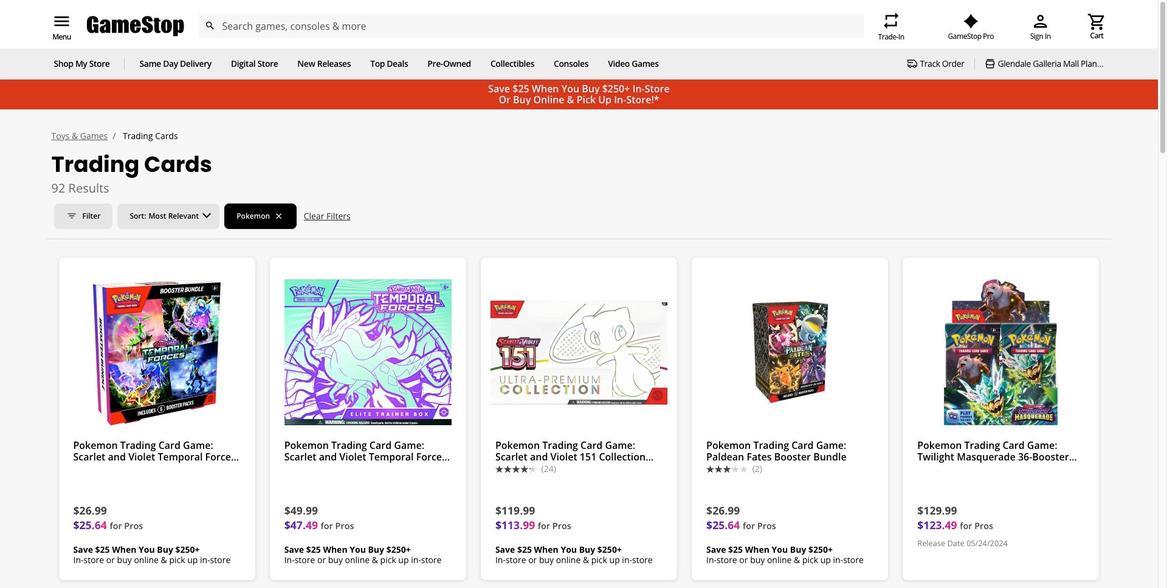 Task type: locate. For each thing, give the bounding box(es) containing it.
gamestop image
[[87, 15, 184, 38]]

None search field
[[198, 14, 864, 38]]

Search games, consoles & more search field
[[222, 14, 842, 38]]

gamestop pro icon image
[[964, 14, 979, 29]]



